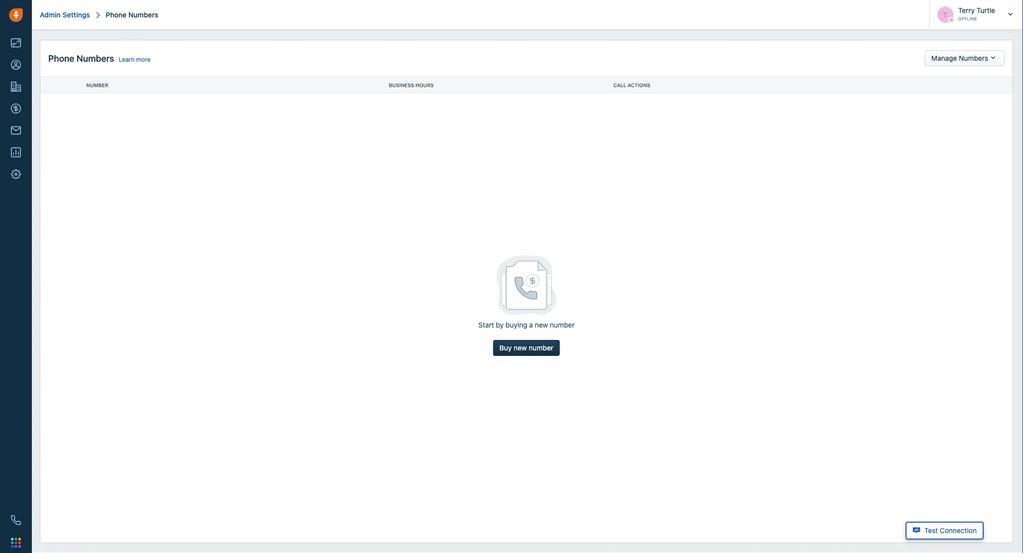 Task type: vqa. For each thing, say whether or not it's contained in the screenshot.
'$ 5,600'
no



Task type: locate. For each thing, give the bounding box(es) containing it.
phone down admin settings
[[48, 53, 74, 64]]

0 horizontal spatial phone
[[48, 53, 74, 64]]

new
[[535, 321, 548, 329], [514, 344, 527, 352]]

buy new number button
[[493, 340, 560, 356]]

2 horizontal spatial numbers
[[959, 54, 988, 62]]

1 vertical spatial phone
[[48, 53, 74, 64]]

phone element
[[6, 510, 26, 530]]

1 vertical spatial number
[[529, 344, 554, 352]]

phone for phone numbers learn more
[[48, 53, 74, 64]]

1 horizontal spatial numbers
[[128, 10, 158, 19]]

numbers for manage numbers
[[959, 54, 988, 62]]

numbers
[[128, 10, 158, 19], [77, 53, 114, 64], [959, 54, 988, 62]]

call actions
[[613, 82, 651, 88]]

settings
[[63, 10, 90, 19]]

number down a
[[529, 344, 554, 352]]

phone numbers learn more
[[48, 53, 151, 64]]

connection
[[940, 527, 977, 535]]

buy new number
[[500, 344, 554, 352]]

manage numbers button
[[925, 50, 1005, 66]]

phone numbers
[[106, 10, 158, 19]]

number inside button
[[529, 344, 554, 352]]

phone for phone numbers
[[106, 10, 127, 19]]

numbers for phone numbers
[[128, 10, 158, 19]]

phone right settings
[[106, 10, 127, 19]]

new right a
[[535, 321, 548, 329]]

phone image
[[11, 515, 21, 525]]

numbers up number
[[77, 53, 114, 64]]

new right buy
[[514, 344, 527, 352]]

numbers up more
[[128, 10, 158, 19]]

offline
[[958, 16, 977, 21]]

call
[[613, 82, 626, 88]]

numbers for phone numbers learn more
[[77, 53, 114, 64]]

learn
[[119, 56, 135, 63]]

0 horizontal spatial numbers
[[77, 53, 114, 64]]

terry turtle offline
[[958, 6, 995, 21]]

a
[[529, 321, 533, 329]]

1 horizontal spatial new
[[535, 321, 548, 329]]

business
[[389, 82, 414, 88]]

1 horizontal spatial phone
[[106, 10, 127, 19]]

actions
[[628, 82, 651, 88]]

phone
[[106, 10, 127, 19], [48, 53, 74, 64]]

0 vertical spatial number
[[550, 321, 575, 329]]

start by buying a new number
[[478, 321, 575, 329]]

number right a
[[550, 321, 575, 329]]

0 vertical spatial new
[[535, 321, 548, 329]]

0 horizontal spatial new
[[514, 344, 527, 352]]

business hours
[[389, 82, 434, 88]]

number
[[550, 321, 575, 329], [529, 344, 554, 352]]

learn more link
[[119, 56, 151, 63]]

0 vertical spatial phone
[[106, 10, 127, 19]]

1 vertical spatial new
[[514, 344, 527, 352]]

admin settings link
[[40, 10, 90, 19]]

numbers right manage
[[959, 54, 988, 62]]

dropdown_arrow image
[[988, 51, 998, 66]]

phone numbers link
[[104, 10, 158, 19]]

numbers inside button
[[959, 54, 988, 62]]



Task type: describe. For each thing, give the bounding box(es) containing it.
turtle
[[977, 6, 995, 14]]

new inside button
[[514, 344, 527, 352]]

terry
[[958, 6, 975, 14]]

start
[[478, 321, 494, 329]]

more
[[136, 56, 151, 63]]

number
[[86, 82, 108, 88]]

by
[[496, 321, 504, 329]]

admin
[[40, 10, 61, 19]]

buying
[[506, 321, 527, 329]]

test
[[925, 527, 938, 535]]

freshworks switcher image
[[11, 538, 21, 548]]

manage numbers
[[932, 54, 988, 62]]

manage
[[932, 54, 957, 62]]

buy
[[500, 344, 512, 352]]

hours
[[416, 82, 434, 88]]

test connection
[[925, 527, 977, 535]]

start by buying a new number image
[[497, 256, 556, 315]]

admin settings
[[40, 10, 90, 19]]

t
[[943, 10, 948, 19]]



